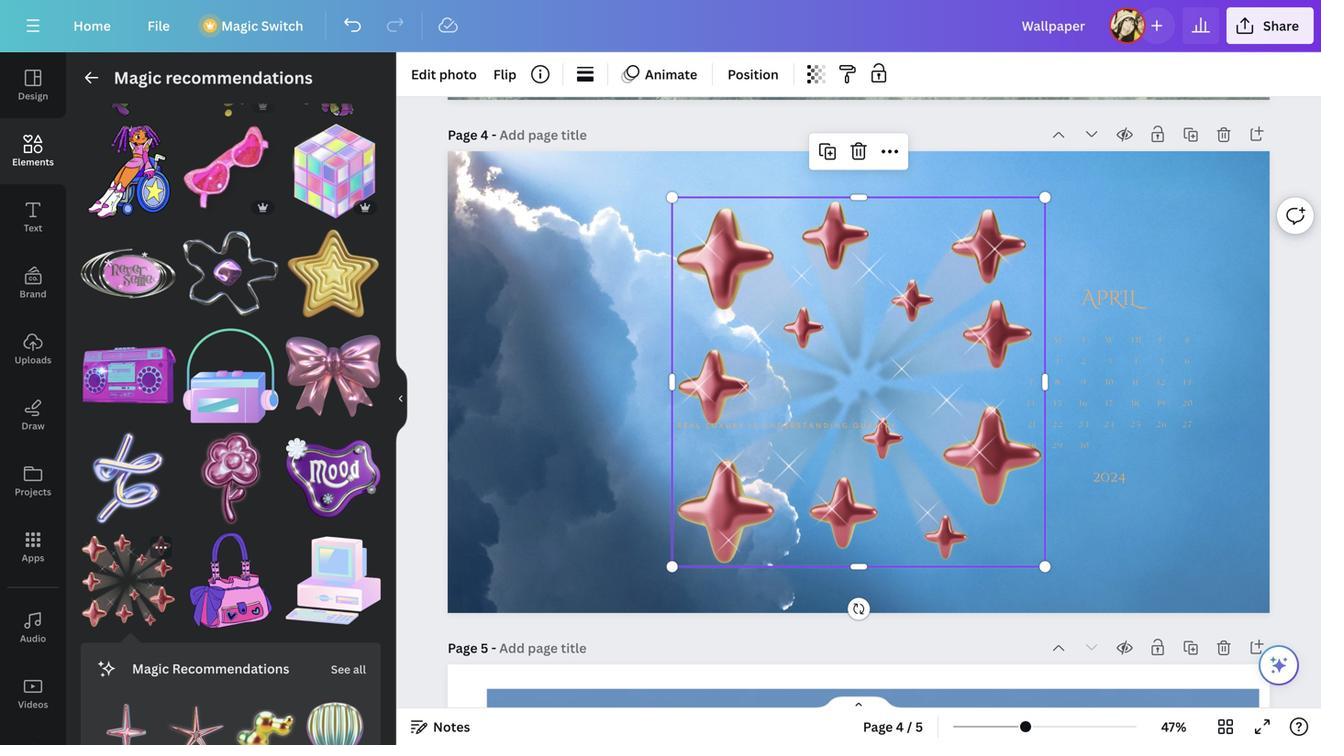 Task type: describe. For each thing, give the bounding box(es) containing it.
30
[[1078, 443, 1090, 451]]

4 for page 4 -
[[481, 126, 489, 144]]

3
[[1107, 358, 1113, 366]]

28
[[1026, 443, 1038, 451]]

canva assistant image
[[1268, 655, 1290, 677]]

home link
[[59, 7, 125, 44]]

apps button
[[0, 515, 66, 581]]

projects
[[15, 486, 51, 499]]

21
[[1028, 422, 1036, 430]]

12 5 19
[[1158, 358, 1166, 409]]

brand button
[[0, 250, 66, 317]]

1
[[1057, 358, 1060, 366]]

is
[[749, 421, 759, 432]]

7 14
[[1028, 380, 1036, 409]]

magic for magic recommendations
[[132, 660, 169, 678]]

8
[[1055, 380, 1061, 387]]

- for page 4 -
[[492, 126, 497, 144]]

flip button
[[486, 60, 524, 89]]

matte 3d concentric star image
[[286, 226, 381, 321]]

30 29 28
[[1026, 443, 1090, 451]]

uploads button
[[0, 317, 66, 383]]

3d软萌装饰贴纸 蝴蝶结 image
[[286, 329, 381, 424]]

9 2 16
[[1080, 358, 1088, 409]]

th
[[1130, 337, 1142, 345]]

15
[[1054, 401, 1062, 409]]

magic recommendations
[[132, 660, 289, 678]]

draw
[[21, 420, 45, 433]]

2 holographic chrome decorative star image from the left
[[165, 702, 227, 746]]

magic recommendations
[[114, 67, 313, 89]]

25
[[1131, 422, 1142, 430]]

file button
[[133, 7, 185, 44]]

draw button
[[0, 383, 66, 449]]

uploads
[[15, 354, 52, 367]]

page 4 / 5
[[863, 719, 923, 736]]

decorative 3d modd typography image
[[286, 431, 381, 526]]

switch
[[261, 17, 303, 34]]

Design title text field
[[1007, 7, 1102, 44]]

audio
[[20, 633, 46, 645]]

gradient chrome flower image
[[183, 431, 278, 526]]

position
[[728, 66, 779, 83]]

animate
[[645, 66, 697, 83]]

8 1 15
[[1054, 358, 1062, 409]]

hide image
[[395, 355, 407, 443]]

/
[[907, 719, 912, 736]]

47% button
[[1144, 713, 1204, 742]]

9
[[1081, 380, 1087, 387]]

text
[[24, 222, 42, 234]]

Page title text field
[[499, 639, 589, 658]]

anime y2k maximalist fashion hand bag image
[[183, 534, 278, 629]]

elements
[[12, 156, 54, 168]]

high gloss old radio image
[[81, 329, 176, 424]]

5 inside 'button'
[[915, 719, 923, 736]]

notes button
[[404, 713, 477, 742]]

27
[[1183, 422, 1193, 430]]

april
[[1082, 285, 1137, 312]]

home
[[73, 17, 111, 34]]

90s aesthetic clean detailed objects personal music device cassette image
[[183, 329, 278, 424]]

page 4 -
[[448, 126, 500, 144]]

projects button
[[0, 449, 66, 515]]

notes
[[433, 719, 470, 736]]

position button
[[720, 60, 786, 89]]

2 s from the left
[[1185, 337, 1191, 345]]

w
[[1105, 337, 1115, 345]]

brand
[[20, 288, 47, 300]]

page 4 / 5 button
[[856, 713, 930, 742]]

edit photo
[[411, 66, 477, 83]]

photo
[[439, 66, 477, 83]]

- for page 5 -
[[491, 640, 496, 657]]

understanding
[[763, 421, 849, 432]]



Task type: locate. For each thing, give the bounding box(es) containing it.
17
[[1106, 401, 1114, 409]]

magic left switch
[[221, 17, 258, 34]]

0 vertical spatial 4
[[481, 126, 489, 144]]

f
[[1159, 337, 1165, 345]]

share button
[[1227, 7, 1314, 44]]

27 26 25 24 23 22 21
[[1028, 422, 1193, 430]]

s up "6"
[[1185, 337, 1191, 345]]

magic left recommendations at the bottom left
[[132, 660, 169, 678]]

2 - from the top
[[491, 640, 496, 657]]

animate button
[[616, 60, 705, 89]]

0 vertical spatial 5
[[1159, 358, 1165, 366]]

holographic chrome decorative stars image
[[81, 534, 176, 629]]

decorative 3d never settle typography image
[[81, 226, 176, 321]]

18
[[1132, 401, 1140, 409]]

magic for magic switch
[[221, 17, 258, 34]]

page
[[448, 126, 478, 144], [448, 640, 478, 657], [863, 719, 893, 736]]

file
[[147, 17, 170, 34]]

all
[[353, 662, 366, 677]]

recommendations
[[165, 67, 313, 89]]

edit
[[411, 66, 436, 83]]

y2k futurism cyber boy and girl image
[[286, 21, 381, 117]]

11
[[1133, 380, 1139, 387]]

s left m
[[1029, 337, 1035, 345]]

2
[[1081, 358, 1087, 366]]

audio button
[[0, 595, 66, 661]]

5 for 12 5 19
[[1159, 358, 1165, 366]]

magic for magic recommendations
[[114, 67, 162, 89]]

vibrant y2k aesthetic graphic 3 image
[[183, 21, 278, 117]]

2 vertical spatial 4
[[896, 719, 904, 736]]

13
[[1184, 380, 1192, 387]]

4 inside 'button'
[[896, 719, 904, 736]]

5 up 12
[[1159, 358, 1165, 366]]

20
[[1182, 401, 1194, 409]]

2024
[[1093, 468, 1126, 488]]

quality
[[853, 421, 897, 432]]

main menu bar
[[0, 0, 1321, 52]]

29
[[1053, 443, 1064, 451]]

3d colorful glowing gradient helix cone image
[[81, 431, 176, 526]]

1 vertical spatial 5
[[481, 640, 488, 657]]

page 5 -
[[448, 640, 499, 657]]

26
[[1156, 422, 1168, 430]]

magic switch
[[221, 17, 303, 34]]

real luxury is understanding quality
[[677, 421, 897, 432]]

4 up "11"
[[1133, 358, 1139, 366]]

holographic chrome decorative shell image
[[304, 702, 366, 746]]

12
[[1158, 380, 1166, 387]]

magic inside button
[[221, 17, 258, 34]]

4 for page 4 / 5
[[896, 719, 904, 736]]

2 horizontal spatial 4
[[1133, 358, 1139, 366]]

1 vertical spatial 4
[[1133, 358, 1139, 366]]

0 vertical spatial magic
[[221, 17, 258, 34]]

0 horizontal spatial 5
[[481, 640, 488, 657]]

0 vertical spatial page
[[448, 126, 478, 144]]

elements button
[[0, 118, 66, 184]]

design
[[18, 90, 48, 102]]

see all
[[331, 662, 366, 677]]

4 inside 11 4 18
[[1133, 358, 1139, 366]]

0 horizontal spatial 4
[[481, 126, 489, 144]]

7
[[1029, 380, 1035, 387]]

19
[[1158, 401, 1166, 409]]

1 vertical spatial page
[[448, 640, 478, 657]]

3d软萌装饰贴纸 金属花 image
[[183, 226, 278, 321]]

apps
[[22, 552, 44, 565]]

0 horizontal spatial s
[[1029, 337, 1035, 345]]

- left page title text box on the left top of the page
[[492, 126, 497, 144]]

show pages image
[[815, 696, 903, 711]]

4 left page title text box on the left top of the page
[[481, 126, 489, 144]]

1 - from the top
[[492, 126, 497, 144]]

5 right the "/"
[[915, 719, 923, 736]]

1 vertical spatial magic
[[114, 67, 162, 89]]

1 vertical spatial -
[[491, 640, 496, 657]]

5 inside the 12 5 19
[[1159, 358, 1165, 366]]

24
[[1104, 422, 1116, 430]]

2 vertical spatial 5
[[915, 719, 923, 736]]

page up notes
[[448, 640, 478, 657]]

1 horizontal spatial holographic chrome decorative star image
[[165, 702, 227, 746]]

- left page title text field
[[491, 640, 496, 657]]

holographic chrome decorative blob image
[[234, 702, 297, 746]]

holographic chrome decorative star image
[[95, 702, 158, 746], [165, 702, 227, 746]]

11 4 18
[[1132, 358, 1140, 409]]

videos button
[[0, 661, 66, 728]]

1 horizontal spatial s
[[1185, 337, 1191, 345]]

1 holographic chrome decorative star image from the left
[[95, 702, 158, 746]]

1 horizontal spatial 5
[[915, 719, 923, 736]]

y2k futurism cyber girl with wheelchair image
[[81, 124, 176, 219]]

6 13
[[1184, 358, 1192, 387]]

16
[[1080, 401, 1088, 409]]

5 for page 5 -
[[481, 640, 488, 657]]

group
[[81, 21, 176, 117], [183, 21, 278, 117], [286, 21, 381, 117], [81, 113, 176, 219], [183, 113, 278, 219], [286, 113, 381, 219], [183, 215, 278, 321], [286, 215, 381, 321], [81, 226, 176, 321], [183, 318, 278, 424], [286, 318, 381, 424], [81, 329, 176, 424], [183, 420, 278, 526], [286, 420, 381, 526], [81, 431, 176, 526], [286, 523, 381, 629], [81, 534, 176, 629], [183, 534, 278, 629], [165, 691, 227, 746], [234, 691, 297, 746], [304, 691, 366, 746], [95, 702, 158, 746]]

magic
[[221, 17, 258, 34], [114, 67, 162, 89], [132, 660, 169, 678]]

5 left page title text field
[[481, 640, 488, 657]]

3d stylized retro gradient rubik cube image
[[286, 124, 381, 219]]

page down show pages image
[[863, 719, 893, 736]]

90s aesthetic clean detailed objects computer with keyboard image
[[286, 534, 381, 629]]

edit photo button
[[404, 60, 484, 89]]

heart glasses illustration image
[[183, 124, 278, 219]]

14
[[1028, 401, 1036, 409]]

see all button
[[329, 651, 368, 687]]

2 horizontal spatial 5
[[1159, 358, 1165, 366]]

side panel tab list
[[0, 52, 66, 746]]

10 3 17
[[1106, 358, 1114, 409]]

2 vertical spatial magic
[[132, 660, 169, 678]]

0 vertical spatial -
[[492, 126, 497, 144]]

1 s from the left
[[1029, 337, 1035, 345]]

10
[[1106, 380, 1114, 387]]

Page title text field
[[500, 126, 589, 144]]

see
[[331, 662, 351, 677]]

s f th w t m s
[[1029, 337, 1191, 345]]

6
[[1185, 358, 1191, 366]]

0 horizontal spatial holographic chrome decorative star image
[[95, 702, 158, 746]]

design button
[[0, 52, 66, 118]]

page down photo
[[448, 126, 478, 144]]

47%
[[1161, 719, 1187, 736]]

real
[[677, 421, 702, 432]]

-
[[492, 126, 497, 144], [491, 640, 496, 657]]

magic switch button
[[192, 7, 318, 44]]

flip
[[493, 66, 517, 83]]

magic down file
[[114, 67, 162, 89]]

4
[[481, 126, 489, 144], [1133, 358, 1139, 366], [896, 719, 904, 736]]

y2k futurism cyber girl image
[[81, 21, 176, 117]]

m
[[1054, 337, 1062, 345]]

recommendations
[[172, 660, 289, 678]]

s
[[1029, 337, 1035, 345], [1185, 337, 1191, 345]]

page inside 'button'
[[863, 719, 893, 736]]

t
[[1081, 337, 1087, 345]]

4 left the "/"
[[896, 719, 904, 736]]

share
[[1263, 17, 1299, 34]]

videos
[[18, 699, 48, 711]]

23
[[1079, 422, 1090, 430]]

1 horizontal spatial 4
[[896, 719, 904, 736]]

page for page 5
[[448, 640, 478, 657]]

22
[[1053, 422, 1064, 430]]

4 for 11 4 18
[[1133, 358, 1139, 366]]

2 vertical spatial page
[[863, 719, 893, 736]]

page for page 4
[[448, 126, 478, 144]]

luxury
[[706, 421, 745, 432]]



Task type: vqa. For each thing, say whether or not it's contained in the screenshot.
packed circles chart BUTTON
no



